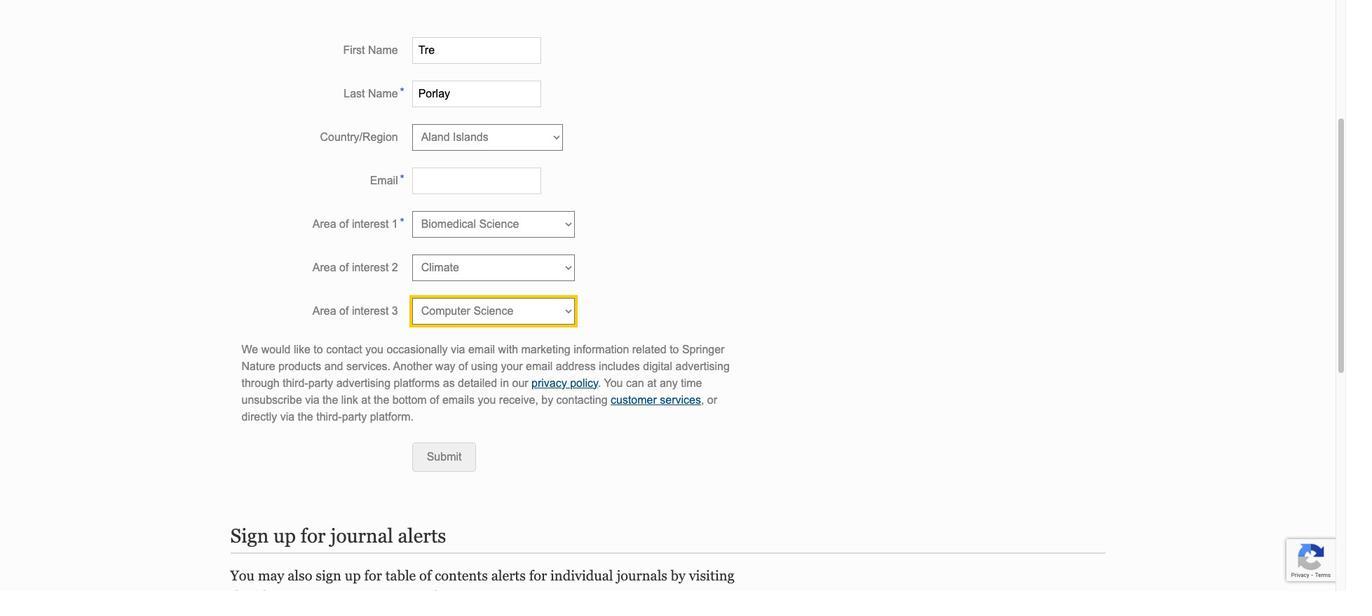 Task type: locate. For each thing, give the bounding box(es) containing it.
0 vertical spatial third-
[[283, 377, 308, 389]]

via inside . you can at any time unsubscribe via the link at the bottom of emails you receive, by contacting
[[305, 394, 320, 406]]

sign
[[230, 525, 269, 547]]

alerts
[[398, 525, 446, 547], [491, 568, 526, 584]]

0 horizontal spatial up
[[274, 525, 296, 547]]

Email email field
[[412, 167, 541, 194]]

visiting
[[689, 568, 735, 584]]

interest
[[352, 218, 389, 230], [352, 261, 389, 273], [352, 305, 389, 317]]

of
[[340, 218, 349, 230], [340, 261, 349, 273], [340, 305, 349, 317], [459, 360, 468, 372], [430, 394, 439, 406], [420, 568, 432, 584]]

0 horizontal spatial the
[[298, 411, 313, 423]]

up
[[274, 525, 296, 547], [345, 568, 361, 584]]

1 horizontal spatial party
[[342, 411, 367, 423]]

1 horizontal spatial you
[[604, 377, 623, 389]]

0 horizontal spatial via
[[280, 411, 295, 423]]

detailed
[[458, 377, 497, 389]]

name right first
[[368, 44, 398, 56]]

via down products
[[305, 394, 320, 406]]

0 horizontal spatial third-
[[283, 377, 308, 389]]

0 horizontal spatial you
[[230, 568, 255, 584]]

3 area from the top
[[313, 305, 336, 317]]

of up contact
[[340, 305, 349, 317]]

the
[[323, 394, 338, 406], [374, 394, 390, 406], [298, 411, 313, 423]]

of inside we would like to contact you occasionally via email with marketing information related to springer nature products and services. another way of using your email address includes digital advertising through third-party advertising platforms as detailed in our
[[459, 360, 468, 372]]

of up area of interest 2
[[340, 218, 349, 230]]

platforms
[[394, 377, 440, 389]]

party down and
[[308, 377, 333, 389]]

advertising down springer
[[676, 360, 730, 372]]

the down "unsubscribe"
[[298, 411, 313, 423]]

name for first name
[[368, 44, 398, 56]]

any
[[660, 377, 678, 389]]

1 vertical spatial email
[[526, 360, 553, 372]]

at
[[648, 377, 657, 389], [361, 394, 371, 406]]

area up area of interest 2
[[313, 218, 336, 230]]

0 vertical spatial by
[[542, 394, 554, 406]]

area down the area of interest 1
[[313, 261, 336, 273]]

you up services.
[[366, 344, 384, 355]]

1 vertical spatial via
[[305, 394, 320, 406]]

by down privacy
[[542, 394, 554, 406]]

0 vertical spatial interest
[[352, 218, 389, 230]]

to
[[314, 344, 323, 355], [670, 344, 679, 355]]

of right table at the left bottom of the page
[[420, 568, 432, 584]]

directly
[[242, 411, 277, 423]]

the left link
[[323, 394, 338, 406]]

1 vertical spatial alerts
[[491, 568, 526, 584]]

party down link
[[342, 411, 367, 423]]

digital
[[643, 360, 673, 372]]

the inside , or directly via the third-party platform.
[[298, 411, 313, 423]]

1 horizontal spatial by
[[671, 568, 686, 584]]

unsubscribe
[[242, 394, 302, 406]]

at right link
[[361, 394, 371, 406]]

for left individual
[[529, 568, 547, 584]]

you
[[366, 344, 384, 355], [478, 394, 496, 406]]

party
[[308, 377, 333, 389], [342, 411, 367, 423]]

1 horizontal spatial to
[[670, 344, 679, 355]]

2 vertical spatial interest
[[352, 305, 389, 317]]

of right way
[[459, 360, 468, 372]]

you inside . you can at any time unsubscribe via the link at the bottom of emails you receive, by contacting
[[604, 377, 623, 389]]

alerts right contents
[[491, 568, 526, 584]]

via up way
[[451, 344, 465, 355]]

1 horizontal spatial third-
[[316, 411, 342, 423]]

0 horizontal spatial at
[[361, 394, 371, 406]]

interest left 1
[[352, 218, 389, 230]]

1 vertical spatial you
[[478, 394, 496, 406]]

country/region
[[320, 131, 398, 143]]

sign up for journal alerts
[[230, 525, 446, 547]]

privacy policy
[[532, 377, 598, 389]]

for left table at the left bottom of the page
[[364, 568, 382, 584]]

up up on
[[345, 568, 361, 584]]

1 vertical spatial you
[[230, 568, 255, 584]]

by
[[542, 394, 554, 406], [671, 568, 686, 584]]

customer
[[611, 394, 657, 406]]

the up platform.
[[374, 394, 390, 406]]

last
[[344, 88, 365, 99]]

1 vertical spatial name
[[368, 88, 398, 99]]

includes
[[599, 360, 640, 372]]

party inside , or directly via the third-party platform.
[[342, 411, 367, 423]]

you right . at bottom
[[604, 377, 623, 389]]

may
[[258, 568, 284, 584]]

1 vertical spatial area
[[313, 261, 336, 273]]

to right like
[[314, 344, 323, 355]]

privacy
[[532, 377, 567, 389]]

name right last at the top
[[368, 88, 398, 99]]

link
[[341, 394, 358, 406]]

0 vertical spatial alerts
[[398, 525, 446, 547]]

first name
[[343, 44, 398, 56]]

name
[[368, 44, 398, 56], [368, 88, 398, 99]]

0 vertical spatial name
[[368, 44, 398, 56]]

for
[[301, 525, 326, 547], [364, 568, 382, 584], [529, 568, 547, 584]]

to up 'digital'
[[670, 344, 679, 355]]

area for area of interest 2
[[313, 261, 336, 273]]

0 horizontal spatial by
[[542, 394, 554, 406]]

advertising
[[676, 360, 730, 372], [336, 377, 391, 389]]

1 horizontal spatial alerts
[[491, 568, 526, 584]]

address
[[556, 360, 596, 372]]

using
[[471, 360, 498, 372]]

way
[[436, 360, 456, 372]]

3 interest from the top
[[352, 305, 389, 317]]

we
[[242, 344, 258, 355]]

third- down products
[[283, 377, 308, 389]]

1 vertical spatial by
[[671, 568, 686, 584]]

your
[[501, 360, 523, 372]]

via inside we would like to contact you occasionally via email with marketing information related to springer nature products and services. another way of using your email address includes digital advertising through third-party advertising platforms as detailed in our
[[451, 344, 465, 355]]

2 name from the top
[[368, 88, 398, 99]]

1 vertical spatial third-
[[316, 411, 342, 423]]

2 interest from the top
[[352, 261, 389, 273]]

,
[[701, 394, 705, 406]]

2 horizontal spatial via
[[451, 344, 465, 355]]

1 horizontal spatial via
[[305, 394, 320, 406]]

third-
[[283, 377, 308, 389], [316, 411, 342, 423]]

for up also
[[301, 525, 326, 547]]

1 vertical spatial up
[[345, 568, 361, 584]]

1 vertical spatial party
[[342, 411, 367, 423]]

by left visiting
[[671, 568, 686, 584]]

you inside . you can at any time unsubscribe via the link at the bottom of emails you receive, by contacting
[[478, 394, 496, 406]]

alerts up table at the left bottom of the page
[[398, 525, 446, 547]]

0 vertical spatial at
[[648, 377, 657, 389]]

2 area from the top
[[313, 261, 336, 273]]

2 horizontal spatial the
[[374, 394, 390, 406]]

our
[[512, 377, 529, 389]]

2 vertical spatial area
[[313, 305, 336, 317]]

you up their
[[230, 568, 255, 584]]

0 horizontal spatial party
[[308, 377, 333, 389]]

third- down link
[[316, 411, 342, 423]]

table
[[386, 568, 416, 584]]

email up using
[[469, 344, 495, 355]]

1 vertical spatial interest
[[352, 261, 389, 273]]

bottom
[[393, 394, 427, 406]]

0 vertical spatial area
[[313, 218, 336, 230]]

also
[[288, 568, 313, 584]]

you
[[604, 377, 623, 389], [230, 568, 255, 584]]

1 name from the top
[[368, 44, 398, 56]]

0 vertical spatial party
[[308, 377, 333, 389]]

you inside the you may also sign up for table of contents alerts for individual journals by visiting their home pages on
[[230, 568, 255, 584]]

0 horizontal spatial you
[[366, 344, 384, 355]]

1 horizontal spatial advertising
[[676, 360, 730, 372]]

0 vertical spatial via
[[451, 344, 465, 355]]

2 vertical spatial via
[[280, 411, 295, 423]]

0 vertical spatial email
[[469, 344, 495, 355]]

home
[[263, 589, 298, 591]]

1 horizontal spatial you
[[478, 394, 496, 406]]

email down marketing
[[526, 360, 553, 372]]

at right can
[[648, 377, 657, 389]]

marketing
[[522, 344, 571, 355]]

advertising down services.
[[336, 377, 391, 389]]

you down detailed on the left bottom of page
[[478, 394, 496, 406]]

would
[[261, 344, 291, 355]]

0 vertical spatial you
[[604, 377, 623, 389]]

0 vertical spatial you
[[366, 344, 384, 355]]

area of interest 1
[[313, 218, 398, 230]]

up right sign on the bottom of the page
[[274, 525, 296, 547]]

of left "emails"
[[430, 394, 439, 406]]

0 horizontal spatial email
[[469, 344, 495, 355]]

by inside . you can at any time unsubscribe via the link at the bottom of emails you receive, by contacting
[[542, 394, 554, 406]]

time
[[681, 377, 702, 389]]

you may also sign up for table of contents alerts for individual journals by visiting their home pages on
[[230, 568, 735, 591]]

third- inside we would like to contact you occasionally via email with marketing information related to springer nature products and services. another way of using your email address includes digital advertising through third-party advertising platforms as detailed in our
[[283, 377, 308, 389]]

1 horizontal spatial up
[[345, 568, 361, 584]]

first
[[343, 44, 365, 56]]

contacting
[[557, 394, 608, 406]]

area for area of interest 1
[[313, 218, 336, 230]]

area
[[313, 218, 336, 230], [313, 261, 336, 273], [313, 305, 336, 317]]

or
[[708, 394, 718, 406]]

1 area from the top
[[313, 218, 336, 230]]

1 interest from the top
[[352, 218, 389, 230]]

through
[[242, 377, 280, 389]]

interest left 3
[[352, 305, 389, 317]]

. you can at any time unsubscribe via the link at the bottom of emails you receive, by contacting
[[242, 377, 702, 406]]

.
[[598, 377, 601, 389]]

occasionally
[[387, 344, 448, 355]]

0 horizontal spatial to
[[314, 344, 323, 355]]

interest left 2
[[352, 261, 389, 273]]

via
[[451, 344, 465, 355], [305, 394, 320, 406], [280, 411, 295, 423]]

area up contact
[[313, 305, 336, 317]]

email
[[469, 344, 495, 355], [526, 360, 553, 372]]

submit button
[[412, 442, 477, 472]]

3
[[392, 305, 398, 317]]

1 vertical spatial advertising
[[336, 377, 391, 389]]

via down "unsubscribe"
[[280, 411, 295, 423]]



Task type: describe. For each thing, give the bounding box(es) containing it.
contents
[[435, 568, 488, 584]]

information
[[574, 344, 629, 355]]

1 horizontal spatial for
[[364, 568, 382, 584]]

of inside . you can at any time unsubscribe via the link at the bottom of emails you receive, by contacting
[[430, 394, 439, 406]]

0 horizontal spatial advertising
[[336, 377, 391, 389]]

customer services
[[611, 394, 701, 406]]

last name
[[344, 88, 398, 99]]

0 horizontal spatial alerts
[[398, 525, 446, 547]]

receive,
[[499, 394, 539, 406]]

as
[[443, 377, 455, 389]]

journals
[[617, 568, 668, 584]]

individual
[[551, 568, 613, 584]]

2 horizontal spatial for
[[529, 568, 547, 584]]

via for the
[[305, 394, 320, 406]]

, or directly via the third-party platform.
[[242, 394, 718, 423]]

with
[[498, 344, 518, 355]]

via inside , or directly via the third-party platform.
[[280, 411, 295, 423]]

area of interest 3
[[313, 305, 398, 317]]

name for last name
[[368, 88, 398, 99]]

platform.
[[370, 411, 414, 423]]

like
[[294, 344, 311, 355]]

policy
[[570, 377, 598, 389]]

sign
[[316, 568, 341, 584]]

1 vertical spatial at
[[361, 394, 371, 406]]

1 horizontal spatial at
[[648, 377, 657, 389]]

products
[[278, 360, 322, 372]]

interest for 2
[[352, 261, 389, 273]]

of inside the you may also sign up for table of contents alerts for individual journals by visiting their home pages on
[[420, 568, 432, 584]]

area of interest 2
[[313, 261, 398, 273]]

0 vertical spatial up
[[274, 525, 296, 547]]

1 horizontal spatial email
[[526, 360, 553, 372]]

you inside we would like to contact you occasionally via email with marketing information related to springer nature products and services. another way of using your email address includes digital advertising through third-party advertising platforms as detailed in our
[[366, 344, 384, 355]]

another
[[393, 360, 433, 372]]

we would like to contact you occasionally via email with marketing information related to springer nature products and services. another way of using your email address includes digital advertising through third-party advertising platforms as detailed in our
[[242, 344, 730, 389]]

their
[[230, 589, 260, 591]]

by inside the you may also sign up for table of contents alerts for individual journals by visiting their home pages on
[[671, 568, 686, 584]]

related
[[633, 344, 667, 355]]

submit
[[427, 451, 462, 463]]

party inside we would like to contact you occasionally via email with marketing information related to springer nature products and services. another way of using your email address includes digital advertising through third-party advertising platforms as detailed in our
[[308, 377, 333, 389]]

interest for 1
[[352, 218, 389, 230]]

pages
[[302, 589, 337, 591]]

can
[[626, 377, 644, 389]]

1 horizontal spatial the
[[323, 394, 338, 406]]

Last Name text field
[[412, 81, 541, 107]]

on
[[340, 589, 356, 591]]

customer services link
[[611, 394, 701, 406]]

journal
[[331, 525, 393, 547]]

1
[[392, 218, 398, 230]]

2
[[392, 261, 398, 273]]

email
[[370, 174, 398, 186]]

1 to from the left
[[314, 344, 323, 355]]

via for email
[[451, 344, 465, 355]]

of up area of interest 3
[[340, 261, 349, 273]]

up inside the you may also sign up for table of contents alerts for individual journals by visiting their home pages on
[[345, 568, 361, 584]]

First Name text field
[[412, 37, 541, 64]]

privacy policy link
[[532, 377, 598, 389]]

2 to from the left
[[670, 344, 679, 355]]

services.
[[346, 360, 391, 372]]

springer
[[682, 344, 725, 355]]

services
[[660, 394, 701, 406]]

nature
[[242, 360, 275, 372]]

contact
[[326, 344, 362, 355]]

emails
[[443, 394, 475, 406]]

area for area of interest 3
[[313, 305, 336, 317]]

and
[[325, 360, 343, 372]]

0 vertical spatial advertising
[[676, 360, 730, 372]]

0 horizontal spatial for
[[301, 525, 326, 547]]

alerts inside the you may also sign up for table of contents alerts for individual journals by visiting their home pages on
[[491, 568, 526, 584]]

interest for 3
[[352, 305, 389, 317]]

in
[[501, 377, 509, 389]]

third- inside , or directly via the third-party platform.
[[316, 411, 342, 423]]



Task type: vqa. For each thing, say whether or not it's contained in the screenshot.
the your
yes



